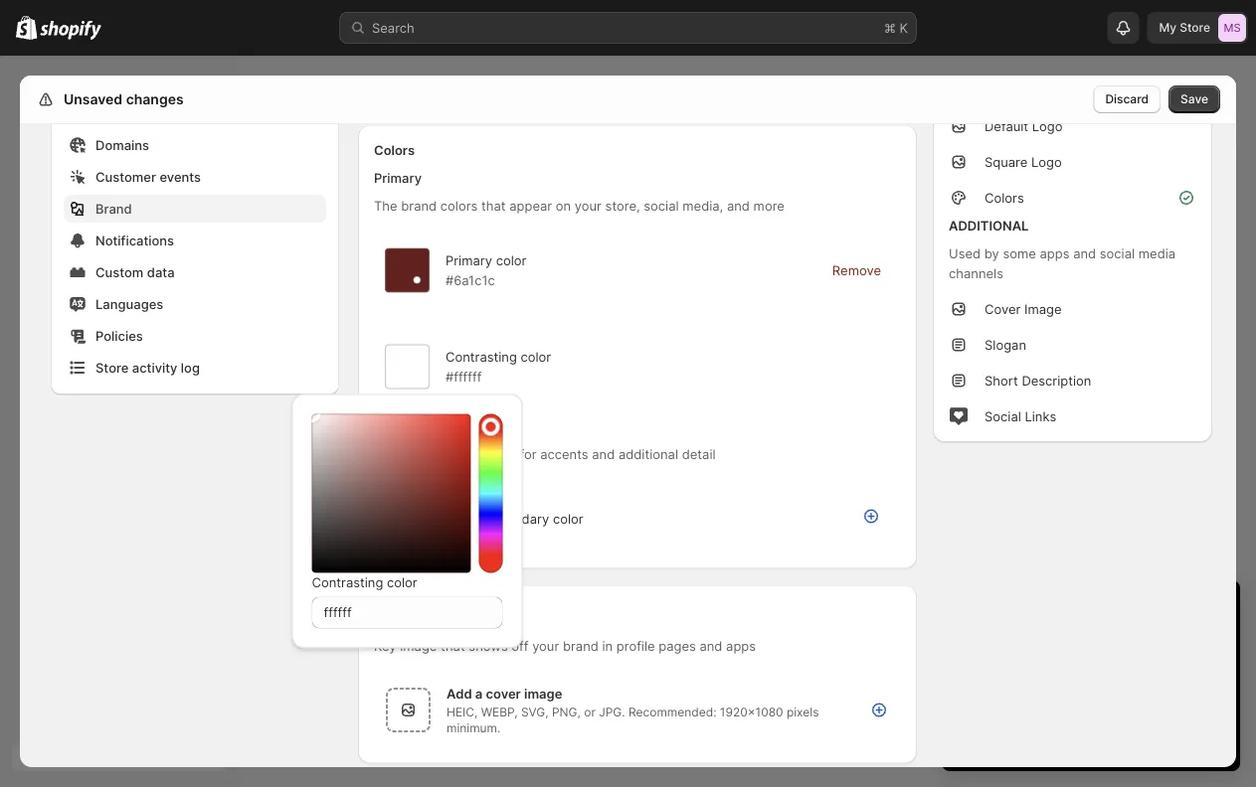 Task type: describe. For each thing, give the bounding box(es) containing it.
0 horizontal spatial apps
[[726, 639, 756, 655]]

key image that shows off your brand in profile pages and apps
[[374, 639, 756, 655]]

change image
[[413, 276, 421, 284]]

pixels
[[787, 705, 819, 720]]

save
[[1181, 92, 1209, 106]]

domains
[[95, 137, 149, 153]]

the
[[374, 198, 397, 214]]

social links
[[985, 409, 1057, 424]]

shopify image
[[40, 20, 102, 40]]

a for secondary
[[474, 511, 481, 527]]

contrasting color
[[312, 575, 417, 591]]

custom
[[95, 265, 144, 280]]

and left more
[[727, 198, 750, 214]]

domains link
[[64, 131, 326, 159]]

⌘ k
[[884, 20, 908, 35]]

jpg.
[[599, 705, 625, 720]]

settings dialog
[[20, 0, 1236, 768]]

image
[[1025, 301, 1062, 317]]

used by some apps and social media channels
[[949, 246, 1176, 281]]

in
[[602, 639, 613, 655]]

1 horizontal spatial colors
[[985, 190, 1024, 205]]

languages link
[[64, 290, 326, 318]]

cover
[[985, 301, 1021, 317]]

0 vertical spatial that
[[481, 198, 506, 214]]

used
[[949, 246, 981, 261]]

store activity log
[[95, 360, 200, 376]]

logo for default logo
[[1032, 118, 1063, 134]]

color for primary color #6a1c1c
[[496, 252, 527, 268]]

social inside used by some apps and social media channels
[[1100, 246, 1135, 261]]

by
[[985, 246, 999, 261]]

secondary
[[374, 419, 441, 435]]

recommended:
[[629, 705, 717, 720]]

slogan
[[985, 337, 1027, 353]]

Contrasting color text field
[[312, 597, 503, 629]]

svg,
[[521, 705, 549, 720]]

links
[[1025, 409, 1057, 424]]

remove button
[[820, 257, 893, 284]]

add a cover image heic, webp, svg, png, or jpg. recommended: 1920×1080 pixels minimum.
[[447, 687, 819, 736]]

webp,
[[481, 705, 518, 720]]

policies
[[95, 328, 143, 344]]

unsaved
[[64, 91, 123, 108]]

png,
[[552, 705, 581, 720]]

color right secondary
[[553, 511, 584, 527]]

contrasting for contrasting color
[[312, 575, 383, 591]]

accents
[[540, 447, 588, 463]]

social
[[985, 409, 1021, 424]]

#ffffff
[[446, 369, 482, 384]]

save button
[[1169, 86, 1221, 113]]

additional
[[949, 218, 1029, 233]]

1 vertical spatial your
[[532, 639, 559, 655]]

changes
[[126, 91, 184, 108]]

primary color #6a1c1c
[[446, 252, 527, 288]]

additional
[[619, 447, 678, 463]]

supporting
[[374, 447, 442, 463]]

customer events link
[[64, 163, 326, 191]]

more
[[754, 198, 785, 214]]

store inside settings dialog
[[95, 360, 129, 376]]

activity
[[132, 360, 177, 376]]

shopify image
[[16, 16, 37, 40]]

contrasting for contrasting color #ffffff
[[446, 349, 517, 364]]

media
[[1139, 246, 1176, 261]]

appear
[[510, 198, 552, 214]]

on
[[556, 198, 571, 214]]

secondary
[[485, 511, 549, 527]]

a for cover
[[475, 687, 483, 702]]

⌘
[[884, 20, 896, 35]]

for
[[520, 447, 537, 463]]

brand link
[[64, 195, 326, 223]]

0 vertical spatial your
[[575, 198, 602, 214]]

custom data link
[[64, 259, 326, 286]]



Task type: locate. For each thing, give the bounding box(es) containing it.
1 vertical spatial that
[[441, 639, 465, 655]]

0 vertical spatial a
[[474, 511, 481, 527]]

1 vertical spatial image
[[524, 687, 562, 702]]

contrasting up #ffffff
[[446, 349, 517, 364]]

colors up primary color #6a1c1c
[[440, 198, 478, 214]]

0 horizontal spatial contrasting
[[312, 575, 383, 591]]

add left secondary
[[446, 511, 470, 527]]

color down 'appear'
[[496, 252, 527, 268]]

1 vertical spatial apps
[[726, 639, 756, 655]]

color up for on the left bottom
[[521, 349, 551, 364]]

custom data
[[95, 265, 175, 280]]

add
[[446, 511, 470, 527], [447, 687, 472, 702]]

profile
[[617, 639, 655, 655]]

1 horizontal spatial primary
[[446, 252, 493, 268]]

color for contrasting color
[[387, 575, 417, 591]]

cover image
[[985, 301, 1062, 317]]

your
[[575, 198, 602, 214], [532, 639, 559, 655]]

that left shows
[[441, 639, 465, 655]]

1 horizontal spatial brand
[[563, 639, 599, 655]]

0 vertical spatial apps
[[1040, 246, 1070, 261]]

the brand colors that appear on your store, social media, and more
[[374, 198, 785, 214]]

image up svg, on the bottom left
[[524, 687, 562, 702]]

a left secondary
[[474, 511, 481, 527]]

0 horizontal spatial brand
[[401, 198, 437, 214]]

logo for square logo
[[1031, 154, 1062, 170]]

square logo
[[985, 154, 1062, 170]]

brand left in
[[563, 639, 599, 655]]

settings
[[60, 91, 116, 108]]

store activity log link
[[64, 354, 326, 382]]

unsaved changes
[[64, 91, 184, 108]]

colors
[[374, 143, 415, 158], [985, 190, 1024, 205]]

apps right some
[[1040, 246, 1070, 261]]

0 vertical spatial image
[[400, 639, 437, 655]]

default logo
[[985, 118, 1063, 134]]

notifications
[[95, 233, 174, 248]]

a
[[474, 511, 481, 527], [475, 687, 483, 702]]

and inside used by some apps and social media channels
[[1073, 246, 1096, 261]]

1 vertical spatial a
[[475, 687, 483, 702]]

off
[[512, 639, 529, 655]]

a left cover
[[475, 687, 483, 702]]

media,
[[683, 198, 723, 214]]

shows
[[469, 639, 508, 655]]

a inside add a cover image heic, webp, svg, png, or jpg. recommended: 1920×1080 pixels minimum.
[[475, 687, 483, 702]]

languages
[[95, 296, 163, 312]]

data
[[147, 265, 175, 280]]

0 vertical spatial logo
[[1032, 118, 1063, 134]]

0 vertical spatial brand
[[401, 198, 437, 214]]

colors up additional
[[985, 190, 1024, 205]]

1 horizontal spatial contrasting
[[446, 349, 517, 364]]

0 horizontal spatial social
[[644, 198, 679, 214]]

and right pages
[[700, 639, 723, 655]]

short
[[985, 373, 1018, 388]]

discard
[[1106, 92, 1149, 106]]

0 horizontal spatial store
[[95, 360, 129, 376]]

0 vertical spatial store
[[1180, 20, 1211, 35]]

0 horizontal spatial colors
[[374, 143, 415, 158]]

primary up the #6a1c1c
[[446, 252, 493, 268]]

default
[[985, 118, 1029, 134]]

1 horizontal spatial image
[[524, 687, 562, 702]]

brand
[[401, 198, 437, 214], [563, 639, 599, 655]]

customer events
[[95, 169, 201, 185]]

supporting colors used for accents and additional detail
[[374, 447, 716, 463]]

add up heic,
[[447, 687, 472, 702]]

remove
[[832, 263, 881, 278]]

apps right pages
[[726, 639, 756, 655]]

cover
[[486, 687, 521, 702]]

that left 'appear'
[[481, 198, 506, 214]]

policies link
[[64, 322, 326, 350]]

0 vertical spatial add
[[446, 511, 470, 527]]

0 vertical spatial primary
[[374, 171, 422, 186]]

short description
[[985, 373, 1092, 388]]

apps inside used by some apps and social media channels
[[1040, 246, 1070, 261]]

store
[[1180, 20, 1211, 35], [95, 360, 129, 376]]

add a secondary color
[[446, 511, 584, 527]]

and right accents
[[592, 447, 615, 463]]

color inside contrasting color #ffffff
[[521, 349, 551, 364]]

1 vertical spatial colors
[[445, 447, 483, 463]]

primary for primary
[[374, 171, 422, 186]]

logo right default
[[1032, 118, 1063, 134]]

1 vertical spatial contrasting
[[312, 575, 383, 591]]

and
[[727, 198, 750, 214], [1073, 246, 1096, 261], [592, 447, 615, 463], [700, 639, 723, 655]]

apps
[[1040, 246, 1070, 261], [726, 639, 756, 655]]

events
[[160, 169, 201, 185]]

1 vertical spatial store
[[95, 360, 129, 376]]

primary up the
[[374, 171, 422, 186]]

my store
[[1159, 20, 1211, 35]]

color up contrasting color text box
[[387, 575, 417, 591]]

color
[[496, 252, 527, 268], [521, 349, 551, 364], [553, 511, 584, 527], [387, 575, 417, 591]]

heic,
[[447, 705, 478, 720]]

color inside primary color #6a1c1c
[[496, 252, 527, 268]]

or
[[584, 705, 596, 720]]

some
[[1003, 246, 1036, 261]]

contrasting inside contrasting color #ffffff
[[446, 349, 517, 364]]

store right my
[[1180, 20, 1211, 35]]

social right store,
[[644, 198, 679, 214]]

k
[[900, 20, 908, 35]]

1 vertical spatial logo
[[1031, 154, 1062, 170]]

search
[[372, 20, 415, 35]]

0 horizontal spatial primary
[[374, 171, 422, 186]]

1 vertical spatial brand
[[563, 639, 599, 655]]

your right on
[[575, 198, 602, 214]]

colors
[[440, 198, 478, 214], [445, 447, 483, 463]]

square
[[985, 154, 1028, 170]]

1 horizontal spatial that
[[481, 198, 506, 214]]

channels
[[949, 266, 1004, 281]]

1 horizontal spatial store
[[1180, 20, 1211, 35]]

0 horizontal spatial your
[[532, 639, 559, 655]]

1 vertical spatial add
[[447, 687, 472, 702]]

contrasting up contrasting color text box
[[312, 575, 383, 591]]

image
[[400, 639, 437, 655], [524, 687, 562, 702]]

social
[[644, 198, 679, 214], [1100, 246, 1135, 261]]

image inside add a cover image heic, webp, svg, png, or jpg. recommended: 1920×1080 pixels minimum.
[[524, 687, 562, 702]]

0 vertical spatial contrasting
[[446, 349, 517, 364]]

add inside add a cover image heic, webp, svg, png, or jpg. recommended: 1920×1080 pixels minimum.
[[447, 687, 472, 702]]

0 vertical spatial social
[[644, 198, 679, 214]]

1 vertical spatial social
[[1100, 246, 1135, 261]]

notifications link
[[64, 227, 326, 255]]

add for add a cover image heic, webp, svg, png, or jpg. recommended: 1920×1080 pixels minimum.
[[447, 687, 472, 702]]

primary
[[374, 171, 422, 186], [446, 252, 493, 268]]

contrasting
[[446, 349, 517, 364], [312, 575, 383, 591]]

pages
[[659, 639, 696, 655]]

social left media at the right top of page
[[1100, 246, 1135, 261]]

brand right the
[[401, 198, 437, 214]]

used
[[486, 447, 516, 463]]

dialog
[[1244, 57, 1256, 778]]

key
[[374, 639, 396, 655]]

1 horizontal spatial social
[[1100, 246, 1135, 261]]

color for contrasting color #ffffff
[[521, 349, 551, 364]]

brand
[[95, 201, 132, 216]]

minimum.
[[447, 721, 501, 736]]

that
[[481, 198, 506, 214], [441, 639, 465, 655]]

0 vertical spatial colors
[[440, 198, 478, 214]]

detail
[[682, 447, 716, 463]]

discard button
[[1094, 86, 1161, 113]]

colors up the
[[374, 143, 415, 158]]

primary for primary color #6a1c1c
[[446, 252, 493, 268]]

and right some
[[1073, 246, 1096, 261]]

logo
[[1032, 118, 1063, 134], [1031, 154, 1062, 170]]

1 horizontal spatial your
[[575, 198, 602, 214]]

add for add a secondary color
[[446, 511, 470, 527]]

3 days left in your trial element
[[942, 633, 1240, 772]]

colors left used
[[445, 447, 483, 463]]

logo right square
[[1031, 154, 1062, 170]]

your right the off
[[532, 639, 559, 655]]

0 horizontal spatial that
[[441, 639, 465, 655]]

0 horizontal spatial image
[[400, 639, 437, 655]]

customer
[[95, 169, 156, 185]]

1920×1080
[[720, 705, 783, 720]]

contrasting color #ffffff
[[446, 349, 551, 384]]

log
[[181, 360, 200, 376]]

1 horizontal spatial apps
[[1040, 246, 1070, 261]]

my
[[1159, 20, 1177, 35]]

1 vertical spatial colors
[[985, 190, 1024, 205]]

store,
[[605, 198, 640, 214]]

primary inside primary color #6a1c1c
[[446, 252, 493, 268]]

#6a1c1c
[[446, 272, 495, 288]]

1 vertical spatial primary
[[446, 252, 493, 268]]

description
[[1022, 373, 1092, 388]]

image right key
[[400, 639, 437, 655]]

0 vertical spatial colors
[[374, 143, 415, 158]]

my store image
[[1219, 14, 1246, 42]]

store down policies
[[95, 360, 129, 376]]



